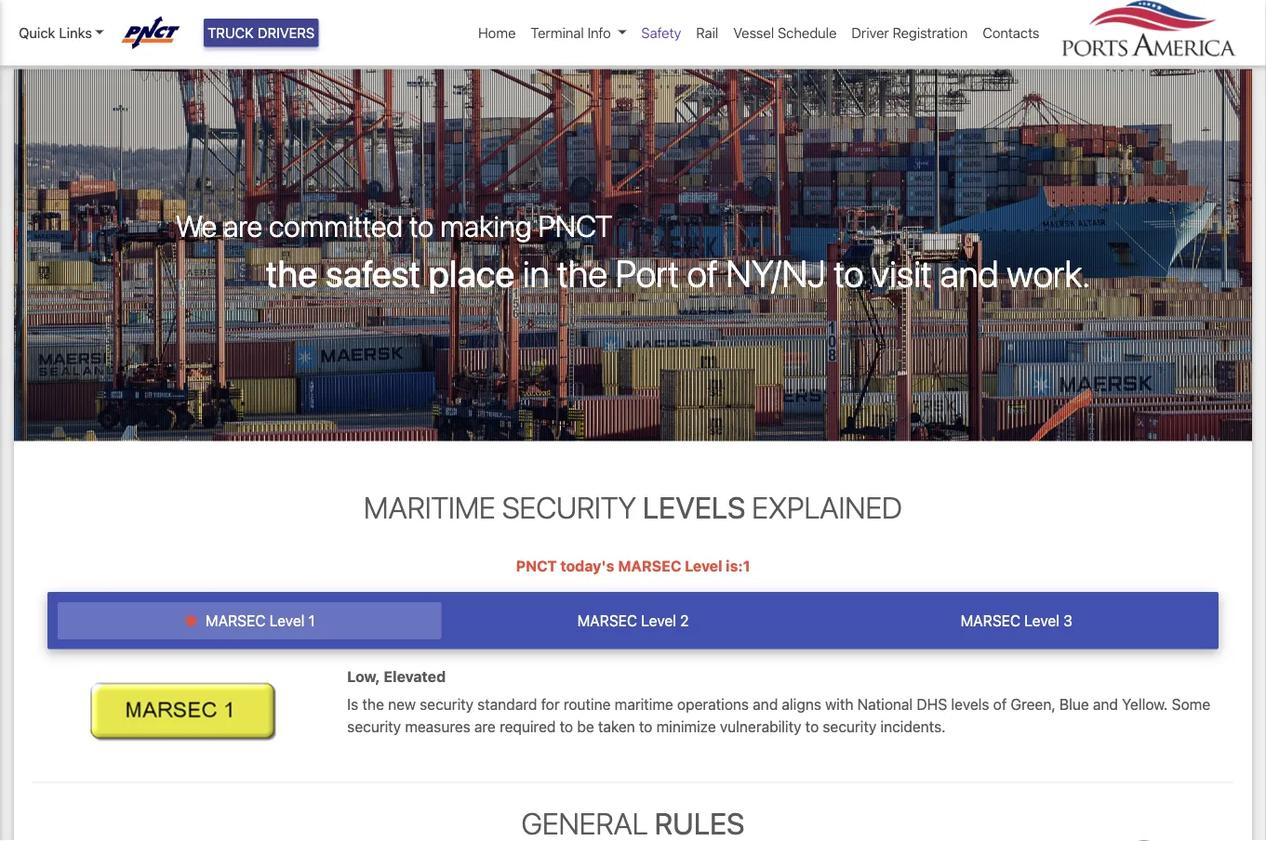 Task type: vqa. For each thing, say whether or not it's contained in the screenshot.
45
no



Task type: locate. For each thing, give the bounding box(es) containing it.
the down committed
[[266, 251, 317, 295]]

links
[[59, 25, 92, 41]]

1 vertical spatial of
[[993, 696, 1007, 714]]

today's
[[560, 558, 614, 575]]

for
[[541, 696, 560, 714]]

tab list
[[47, 593, 1219, 650]]

maritime
[[364, 490, 496, 525]]

standard
[[477, 696, 537, 714]]

security up measures
[[420, 696, 474, 714]]

work.
[[1007, 251, 1090, 295]]

vessel
[[733, 25, 774, 41]]

elevated
[[384, 668, 446, 686]]

and right visit
[[940, 251, 999, 295]]

tab list containing marsec level 1
[[47, 593, 1219, 650]]

measures
[[405, 718, 471, 736]]

to left be
[[560, 718, 573, 736]]

and up vulnerability
[[753, 696, 778, 714]]

and
[[940, 251, 999, 295], [753, 696, 778, 714], [1093, 696, 1118, 714]]

are
[[223, 208, 263, 243], [474, 718, 496, 736]]

1 vertical spatial levels
[[951, 696, 989, 714]]

of right port on the top of page
[[687, 251, 718, 295]]

pnct left today's
[[516, 558, 557, 575]]

the right is
[[362, 696, 384, 714]]

green,
[[1011, 696, 1056, 714]]

and right blue
[[1093, 696, 1118, 714]]

1 horizontal spatial security
[[420, 696, 474, 714]]

level left 3
[[1025, 613, 1060, 630]]

security down the with
[[823, 718, 877, 736]]

rail
[[696, 25, 718, 41]]

level for marsec level 2
[[641, 613, 676, 630]]

2 horizontal spatial and
[[1093, 696, 1118, 714]]

1 horizontal spatial and
[[940, 251, 999, 295]]

marsec down today's
[[577, 613, 637, 630]]

0 horizontal spatial of
[[687, 251, 718, 295]]

safety right quick
[[88, 38, 131, 56]]

truck drivers
[[207, 25, 315, 41]]

safety link
[[634, 15, 689, 51]]

0 horizontal spatial are
[[223, 208, 263, 243]]

pnct inside we are committed to making pnct the safest place in the port of ny/nj to visit and work.
[[538, 208, 613, 243]]

1 horizontal spatial of
[[993, 696, 1007, 714]]

are right we
[[223, 208, 263, 243]]

the right "in"
[[557, 251, 608, 295]]

is the new security standard for routine maritime operations and aligns with national dhs levels of green, blue and yellow. some security measures are required to be taken to minimize vulnerability to security incidents.
[[347, 696, 1210, 736]]

1 horizontal spatial levels
[[951, 696, 989, 714]]

truck drivers link
[[204, 19, 318, 47]]

operations
[[677, 696, 749, 714]]

place
[[428, 251, 515, 295]]

incidents.
[[880, 718, 946, 736]]

driver registration
[[852, 25, 968, 41]]

marsec left 3
[[961, 613, 1021, 630]]

the inside is the new security standard for routine maritime operations and aligns with national dhs levels of green, blue and yellow. some security measures are required to be taken to minimize vulnerability to security incidents.
[[362, 696, 384, 714]]

marsec for marsec level 1
[[206, 613, 266, 630]]

1 horizontal spatial are
[[474, 718, 496, 736]]

of
[[687, 251, 718, 295], [993, 696, 1007, 714]]

levels up is:1
[[643, 490, 746, 525]]

1
[[308, 613, 315, 630]]

security
[[420, 696, 474, 714], [347, 718, 401, 736], [823, 718, 877, 736]]

in
[[523, 251, 549, 295]]

3
[[1063, 613, 1073, 630]]

1 vertical spatial are
[[474, 718, 496, 736]]

pnct
[[538, 208, 613, 243], [516, 558, 557, 575]]

making
[[440, 208, 532, 243]]

0 horizontal spatial home link
[[29, 38, 69, 56]]

national
[[857, 696, 913, 714]]

the
[[266, 251, 317, 295], [557, 251, 608, 295], [362, 696, 384, 714]]

1 horizontal spatial the
[[362, 696, 384, 714]]

are down standard
[[474, 718, 496, 736]]

to left visit
[[834, 251, 864, 295]]

1 horizontal spatial safety
[[641, 25, 681, 41]]

security down is
[[347, 718, 401, 736]]

dhs
[[917, 696, 947, 714]]

ny/nj
[[726, 251, 826, 295]]

level left 2
[[641, 613, 676, 630]]

committed
[[269, 208, 403, 243]]

security
[[502, 490, 636, 525]]

level for marsec level 3
[[1025, 613, 1060, 630]]

is:1
[[726, 558, 750, 575]]

0 horizontal spatial home
[[29, 38, 69, 56]]

vulnerability
[[720, 718, 801, 736]]

some
[[1172, 696, 1210, 714]]

be
[[577, 718, 594, 736]]

levels
[[643, 490, 746, 525], [951, 696, 989, 714]]

0 vertical spatial levels
[[643, 490, 746, 525]]

quick links
[[19, 25, 92, 41]]

to
[[409, 208, 434, 243], [834, 251, 864, 295], [560, 718, 573, 736], [639, 718, 653, 736], [805, 718, 819, 736]]

contacts link
[[975, 15, 1047, 51]]

terminal
[[531, 25, 584, 41]]

are inside is the new security standard for routine maritime operations and aligns with national dhs levels of green, blue and yellow. some security measures are required to be taken to minimize vulnerability to security incidents.
[[474, 718, 496, 736]]

registration
[[893, 25, 968, 41]]

marsec
[[618, 558, 681, 575], [206, 613, 266, 630], [577, 613, 637, 630], [961, 613, 1021, 630]]

quick
[[19, 25, 55, 41]]

level for marsec level 1
[[270, 613, 305, 630]]

0 vertical spatial pnct
[[538, 208, 613, 243]]

of left green,
[[993, 696, 1007, 714]]

schedule
[[778, 25, 837, 41]]

taken
[[598, 718, 635, 736]]

home link
[[471, 15, 523, 51], [29, 38, 69, 56]]

level left 1
[[270, 613, 305, 630]]

pnct up "in"
[[538, 208, 613, 243]]

maritime
[[615, 696, 673, 714]]

maritime security levels explained
[[364, 490, 902, 525]]

safety left rail link
[[641, 25, 681, 41]]

0 horizontal spatial security
[[347, 718, 401, 736]]

routine
[[564, 696, 611, 714]]

marsec left 1
[[206, 613, 266, 630]]

marsec level 1
[[202, 613, 315, 630]]

home
[[478, 25, 516, 41], [29, 38, 69, 56]]

levels right dhs
[[951, 696, 989, 714]]

safety
[[641, 25, 681, 41], [88, 38, 131, 56]]

0 vertical spatial are
[[223, 208, 263, 243]]

0 vertical spatial of
[[687, 251, 718, 295]]

truck
[[207, 25, 254, 41]]

level
[[685, 558, 722, 575], [270, 613, 305, 630], [641, 613, 676, 630], [1025, 613, 1060, 630]]



Task type: describe. For each thing, give the bounding box(es) containing it.
2
[[680, 613, 689, 630]]

of inside is the new security standard for routine maritime operations and aligns with national dhs levels of green, blue and yellow. some security measures are required to be taken to minimize vulnerability to security incidents.
[[993, 696, 1007, 714]]

low,
[[347, 668, 380, 686]]

marsec level 2
[[577, 613, 689, 630]]

0 horizontal spatial and
[[753, 696, 778, 714]]

quick links link
[[19, 22, 104, 43]]

aligns
[[782, 696, 821, 714]]

safest
[[325, 251, 420, 295]]

1 horizontal spatial home
[[478, 25, 516, 41]]

is
[[347, 696, 358, 714]]

marsec for marsec level 2
[[577, 613, 637, 630]]

explained
[[752, 490, 902, 525]]

are inside we are committed to making pnct the safest place in the port of ny/nj to visit and work.
[[223, 208, 263, 243]]

2 horizontal spatial the
[[557, 251, 608, 295]]

1 vertical spatial pnct
[[516, 558, 557, 575]]

we are committed to making pnct the safest place in the port of ny/nj to visit and work.
[[176, 208, 1090, 295]]

info
[[588, 25, 611, 41]]

to left making
[[409, 208, 434, 243]]

marsec level 3
[[961, 613, 1073, 630]]

driver registration link
[[844, 15, 975, 51]]

pnct today's marsec level is:1
[[516, 558, 750, 575]]

new
[[388, 696, 416, 714]]

required
[[500, 718, 556, 736]]

drivers
[[258, 25, 315, 41]]

we
[[176, 208, 217, 243]]

terminal info
[[531, 25, 611, 41]]

marsec level 1 link
[[58, 603, 441, 640]]

marsec level 3 link
[[825, 603, 1208, 640]]

2 horizontal spatial security
[[823, 718, 877, 736]]

rail link
[[689, 15, 726, 51]]

port
[[616, 251, 679, 295]]

marsec for marsec level 3
[[961, 613, 1021, 630]]

levels inside is the new security standard for routine maritime operations and aligns with national dhs levels of green, blue and yellow. some security measures are required to be taken to minimize vulnerability to security incidents.
[[951, 696, 989, 714]]

minimize
[[656, 718, 716, 736]]

1 horizontal spatial home link
[[471, 15, 523, 51]]

0 horizontal spatial levels
[[643, 490, 746, 525]]

to down maritime on the bottom
[[639, 718, 653, 736]]

visit
[[872, 251, 932, 295]]

vessel schedule link
[[726, 15, 844, 51]]

rules
[[654, 806, 745, 842]]

marsec level 2 link
[[441, 603, 825, 640]]

general rules
[[522, 806, 745, 842]]

to down aligns
[[805, 718, 819, 736]]

contacts
[[983, 25, 1040, 41]]

0 horizontal spatial the
[[266, 251, 317, 295]]

yellow.
[[1122, 696, 1168, 714]]

general
[[522, 806, 648, 842]]

level left is:1
[[685, 558, 722, 575]]

0 horizontal spatial safety
[[88, 38, 131, 56]]

terminal info link
[[523, 15, 634, 51]]

with
[[825, 696, 853, 714]]

driver
[[852, 25, 889, 41]]

low, elevated
[[347, 668, 446, 686]]

of inside we are committed to making pnct the safest place in the port of ny/nj to visit and work.
[[687, 251, 718, 295]]

blue
[[1060, 696, 1089, 714]]

marsec up marsec level 2 link
[[618, 558, 681, 575]]

vessel schedule
[[733, 25, 837, 41]]

and inside we are committed to making pnct the safest place in the port of ny/nj to visit and work.
[[940, 251, 999, 295]]



